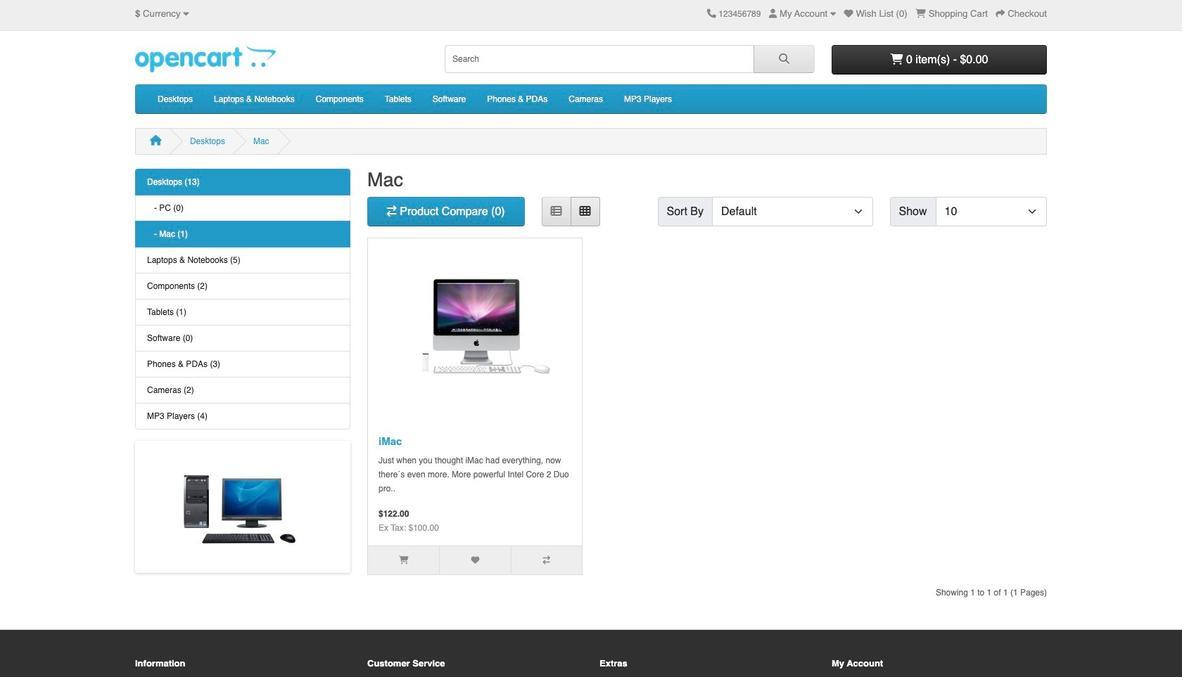 Task type: vqa. For each thing, say whether or not it's contained in the screenshot.
fourth solid image from the right
yes



Task type: locate. For each thing, give the bounding box(es) containing it.
add to wish list image
[[471, 557, 480, 566]]

1 solid image from the left
[[183, 9, 189, 18]]

imac image
[[387, 239, 563, 415]]

6 solid image from the left
[[996, 9, 1006, 18]]

your store image
[[135, 45, 276, 72]]

5 solid image from the left
[[916, 9, 926, 18]]

grid image
[[580, 206, 591, 217]]

2 solid image from the left
[[707, 9, 717, 18]]

solid image
[[183, 9, 189, 18], [707, 9, 717, 18], [831, 9, 837, 18], [845, 9, 854, 18], [916, 9, 926, 18], [996, 9, 1006, 18]]

solid image
[[769, 9, 778, 18], [891, 53, 904, 64], [779, 54, 790, 64], [387, 206, 397, 217]]

hp banner image
[[172, 444, 313, 571]]



Task type: describe. For each thing, give the bounding box(es) containing it.
3 solid image from the left
[[831, 9, 837, 18]]

compare this product image
[[543, 557, 551, 566]]

list image
[[551, 206, 562, 217]]

Search text field
[[445, 45, 755, 73]]

add to cart image
[[399, 557, 409, 566]]

home image
[[150, 135, 162, 146]]

4 solid image from the left
[[845, 9, 854, 18]]



